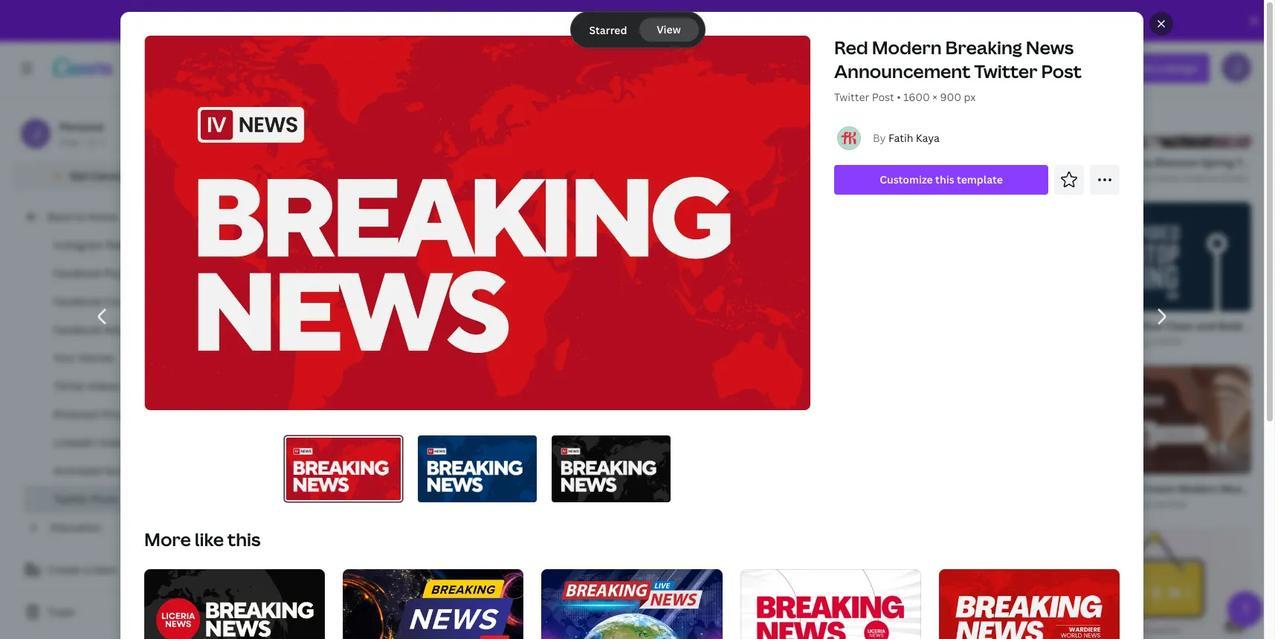 Task type: locate. For each thing, give the bounding box(es) containing it.
0 vertical spatial posts
[[104, 266, 132, 280]]

posts down "reels"
[[104, 266, 132, 280]]

ermedia
[[514, 172, 550, 184]]

post
[[1041, 59, 1082, 83], [872, 90, 894, 104], [347, 104, 370, 118], [722, 155, 744, 169], [864, 155, 887, 169], [1110, 155, 1132, 169], [480, 172, 499, 184], [693, 172, 712, 184], [906, 172, 925, 184], [1119, 172, 1138, 184], [483, 318, 506, 333], [628, 319, 651, 333], [863, 319, 885, 333], [267, 335, 286, 347], [480, 335, 499, 348], [693, 335, 712, 348], [1119, 335, 1138, 348], [495, 482, 517, 496], [587, 482, 609, 496], [267, 498, 286, 511], [480, 499, 499, 511], [693, 499, 712, 511], [1119, 499, 1138, 511]]

creative down blue modern fashion promotion twitter post link
[[743, 172, 779, 184]]

modern up twitter post by viii creative link
[[686, 155, 726, 169]]

2 horizontal spatial news
[[1026, 35, 1074, 59]]

blue minimalist breaking news twitter post image
[[542, 570, 722, 639]]

create for create a team
[[48, 563, 81, 577]]

by inside the dark purple futuristic giveaway twitter post twitter post by jilnoalio
[[714, 335, 725, 348]]

1 studio from the left
[[552, 172, 580, 184]]

posts for facebook posts
[[104, 266, 132, 280]]

0 horizontal spatial red modern breaking news headline twitter post image
[[740, 570, 921, 639]]

clean
[[1165, 319, 1194, 333]]

pink minimalist daily quote twitter post image
[[418, 202, 613, 312]]

white and blue professional business webinar twitter post twitter post by ermedia studio
[[448, 155, 744, 184]]

1 vertical spatial create
[[48, 563, 81, 577]]

view
[[656, 22, 681, 36]]

price
[[531, 108, 556, 122]]

red modern breaking news announcement twitter post - page 3 image
[[552, 436, 671, 503]]

facebook up your stories
[[54, 323, 101, 337]]

1 horizontal spatial red modern breaking news headline twitter post image
[[939, 570, 1120, 639]]

2 vertical spatial facebook
[[54, 323, 101, 337]]

blue
[[501, 155, 524, 169], [661, 155, 683, 169], [1140, 319, 1163, 333]]

free
[[59, 136, 78, 149]]

1 vertical spatial fatih
[[302, 498, 323, 511]]

quote up the twitter post by stawallpapers link
[[515, 482, 546, 496]]

kaya up green
[[916, 131, 940, 145]]

yanidwi
[[1153, 499, 1187, 511]]

0 vertical spatial fatih
[[889, 131, 913, 145]]

ads down covers
[[104, 323, 123, 337]]

0 horizontal spatial futuristic
[[723, 319, 771, 333]]

1 horizontal spatial announcement
[[834, 59, 971, 83]]

get canva pro button
[[12, 162, 193, 190]]

red modern breaking news announcement twitter post - page 2 image
[[418, 436, 537, 503]]

twitter post by xvector link
[[235, 334, 400, 349]]

twitter post by h3std link
[[1086, 334, 1251, 349]]

1 horizontal spatial a
[[272, 104, 277, 118]]

0 horizontal spatial fatih
[[302, 498, 323, 511]]

breaking up twitter post by fatih kaya link
[[299, 482, 343, 496]]

red for red modern breaking news announcement twitter post twitter post • 1600 × 900 px
[[834, 35, 868, 59]]

a left blank
[[272, 104, 277, 118]]

feature
[[451, 108, 489, 122]]

0 vertical spatial pro
[[522, 13, 540, 28]]

a inside button
[[83, 563, 89, 577]]

canva down blossom on the top right of the page
[[1153, 172, 1179, 184]]

studio down spring
[[1220, 172, 1248, 184]]

1 vertical spatial ads
[[130, 436, 149, 450]]

blue up h3std
[[1140, 319, 1163, 333]]

1 vertical spatial a
[[83, 563, 89, 577]]

white for white cherry blossom spring twitter p
[[1086, 155, 1116, 169]]

create inside the create a team button
[[48, 563, 81, 577]]

device
[[365, 318, 400, 333]]

1 horizontal spatial news
[[707, 482, 735, 496]]

breaking up twitter post by chgms template link
[[661, 482, 705, 496]]

facebook for facebook covers
[[54, 294, 101, 309]]

create inside 'create a blank twitter post' element
[[236, 104, 269, 118]]

daily
[[528, 319, 554, 333]]

1 creative from the left
[[743, 172, 779, 184]]

0 horizontal spatial announcement
[[376, 482, 454, 496]]

by inside pink minimalist daily quote twitter post twitter post by ar creative
[[501, 335, 512, 348]]

breaking up px
[[945, 35, 1022, 59]]

tiktok videos link
[[24, 373, 182, 401]]

0 vertical spatial create
[[236, 104, 269, 118]]

purple
[[687, 319, 720, 333]]

a left team
[[83, 563, 89, 577]]

0 horizontal spatial ads
[[104, 323, 123, 337]]

color
[[598, 108, 626, 122]]

🎁
[[429, 13, 442, 28]]

red modern breaking news announcement twitter post link
[[235, 481, 517, 498]]

post inside breaking news twitter post by chgms template
[[693, 499, 712, 511]]

white and blue professional business webinar twitter post image
[[418, 38, 613, 148]]

pro left for
[[522, 13, 540, 28]]

1 horizontal spatial create
[[236, 104, 269, 118]]

facebook ads
[[54, 323, 123, 337]]

news inside red modern breaking news announcement twitter post twitter post by fatih kaya
[[346, 482, 373, 496]]

canva right off
[[487, 13, 519, 28]]

white and blue clean and bold quote twitter post image
[[1056, 202, 1251, 312]]

1 horizontal spatial video
[[99, 436, 127, 450]]

0 vertical spatial a
[[272, 104, 277, 118]]

status
[[571, 12, 704, 48]]

1 horizontal spatial creative
[[1182, 172, 1218, 184]]

create for create a blank twitter post
[[236, 104, 269, 118]]

quote right bold
[[1244, 319, 1275, 333]]

modern inside red modern breaking news announcement twitter post twitter post • 1600 × 900 px
[[872, 35, 942, 59]]

white inside white cherry blossom spring twitter p twitter post by canva creative studio
[[1086, 155, 1116, 169]]

modern for blue modern fashion promotion twitter post twitter post by viii creative
[[686, 155, 726, 169]]

motivational quote twitter post twitter post by stawallpapers
[[448, 482, 609, 511]]

modern inside red modern breaking news announcement twitter post twitter post by fatih kaya
[[257, 482, 297, 496]]

red modern breaking news headline twitter post image
[[740, 570, 921, 639], [939, 570, 1120, 639]]

twitter post by ermedia studio link
[[448, 171, 613, 186]]

by inside white and blue clean and bold quote twitter post by h3std
[[1140, 335, 1151, 348]]

dark purple futuristic giveaway twitter post image
[[631, 202, 826, 312]]

1 horizontal spatial blue
[[661, 155, 683, 169]]

1 horizontal spatial kaya
[[916, 131, 940, 145]]

0 horizontal spatial and
[[480, 155, 499, 169]]

create left team
[[48, 563, 81, 577]]

1 vertical spatial •
[[81, 136, 85, 149]]

facebook posts
[[54, 266, 132, 280]]

kaya down red modern breaking news announcement twitter post link
[[325, 498, 345, 511]]

futuristic inside the dark purple futuristic giveaway twitter post twitter post by jilnoalio
[[723, 319, 771, 333]]

facebook up facebook ads
[[54, 294, 101, 309]]

modern up 1600
[[872, 35, 942, 59]]

canva right get
[[90, 169, 122, 183]]

1 horizontal spatial futuristic
[[935, 155, 983, 169]]

pinterest pins link
[[24, 401, 182, 429]]

off
[[470, 13, 485, 28]]

red modern breaking news announcement twitter post - page 1 image
[[144, 35, 812, 411], [284, 436, 403, 503]]

white up twitter post by h3std link
[[1086, 319, 1116, 333]]

2 creative from the left
[[1182, 172, 1218, 184]]

1 horizontal spatial quote
[[556, 319, 587, 333]]

twitter post by yanidwi link
[[1086, 498, 1251, 513]]

0 vertical spatial kaya
[[916, 131, 940, 145]]

get
[[70, 169, 88, 183]]

• right free
[[81, 136, 85, 149]]

education
[[51, 520, 101, 535]]

3 facebook from the top
[[54, 323, 101, 337]]

0 horizontal spatial create
[[48, 563, 81, 577]]

quote up creative
[[556, 319, 587, 333]]

creative inside white cherry blossom spring twitter p twitter post by canva creative studio
[[1182, 172, 1218, 184]]

twitter post by fatih kaya link
[[235, 498, 400, 512]]

kaya
[[916, 131, 940, 145], [325, 498, 345, 511]]

1 vertical spatial $
[[598, 458, 603, 469]]

0 vertical spatial futuristic
[[935, 155, 983, 169]]

0 horizontal spatial creative
[[743, 172, 779, 184]]

$
[[811, 295, 816, 305], [598, 458, 603, 469], [811, 622, 816, 632]]

fatih right by
[[889, 131, 913, 145]]

0 horizontal spatial kaya
[[325, 498, 345, 511]]

price button
[[522, 100, 583, 130]]

to
[[74, 210, 85, 224]]

blue right business
[[661, 155, 683, 169]]

video link
[[45, 542, 173, 570]]

animated social media link
[[24, 457, 182, 486]]

1 facebook from the top
[[54, 266, 101, 280]]

creative down spring
[[1182, 172, 1218, 184]]

1 vertical spatial modern
[[686, 155, 726, 169]]

0 horizontal spatial studio
[[552, 172, 580, 184]]

2 facebook from the top
[[54, 294, 101, 309]]

pro up back to home link
[[124, 169, 142, 183]]

canva inside white cherry blossom spring twitter p twitter post by canva creative studio
[[1153, 172, 1179, 184]]

studio
[[552, 172, 580, 184], [1220, 172, 1248, 184]]

0 horizontal spatial modern
[[257, 482, 297, 496]]

time
[[697, 13, 721, 28]]

white and blue professional business webinar twitter post link
[[448, 155, 744, 171]]

by inside white and blue professional business webinar twitter post twitter post by ermedia studio
[[501, 172, 512, 184]]

blue modern fashion promotion twitter post image
[[631, 38, 826, 148]]

1 vertical spatial facebook
[[54, 294, 101, 309]]

1 horizontal spatial this
[[935, 173, 954, 187]]

1 vertical spatial posts
[[91, 492, 119, 506]]

black and white photo-centric technology twitter post image
[[844, 529, 1039, 638]]

p
[[1275, 155, 1275, 169]]

• left 1600
[[897, 90, 901, 104]]

news inside red modern breaking news announcement twitter post twitter post • 1600 × 900 px
[[1026, 35, 1074, 59]]

0 horizontal spatial breaking
[[299, 482, 343, 496]]

tiktok videos
[[54, 379, 121, 393]]

1 horizontal spatial breaking
[[661, 482, 705, 496]]

the
[[560, 13, 578, 28]]

chgms
[[727, 499, 756, 511]]

announcement for red modern breaking news announcement twitter post twitter post by fatih kaya
[[376, 482, 454, 496]]

viii
[[727, 172, 741, 184]]

2 horizontal spatial modern
[[872, 35, 942, 59]]

videos
[[87, 379, 121, 393]]

1600
[[903, 90, 930, 104]]

announcement
[[834, 59, 971, 83], [376, 482, 454, 496]]

futuristic for purple
[[723, 319, 771, 333]]

breaking inside breaking news twitter post by chgms template
[[661, 482, 705, 496]]

0 horizontal spatial blue
[[501, 155, 524, 169]]

blue inside white and blue professional business webinar twitter post twitter post by ermedia studio
[[501, 155, 524, 169]]

red inside red modern breaking news announcement twitter post twitter post by fatih kaya
[[235, 482, 255, 496]]

0 horizontal spatial canva
[[90, 169, 122, 183]]

white inside white and blue clean and bold quote twitter post by h3std
[[1086, 319, 1116, 333]]

dark purple futuristic giveaway twitter post link
[[661, 318, 885, 334]]

1 horizontal spatial fatih
[[889, 131, 913, 145]]

2 horizontal spatial blue
[[1140, 319, 1163, 333]]

video down pins
[[99, 436, 127, 450]]

breaking news image
[[631, 365, 826, 475]]

studio inside white cherry blossom spring twitter p twitter post by canva creative studio
[[1220, 172, 1248, 184]]

creative
[[528, 335, 563, 348]]

modern up twitter post by fatih kaya link
[[257, 482, 297, 496]]

pink minimalist daily quote twitter post twitter post by ar creative
[[448, 319, 651, 348]]

white down feature
[[448, 155, 477, 169]]

1 horizontal spatial red
[[834, 35, 868, 59]]

futuristic for green
[[935, 155, 983, 169]]

video down education
[[51, 549, 79, 563]]

creative for blossom
[[1182, 172, 1218, 184]]

and up twitter post by h3std link
[[1118, 319, 1137, 333]]

1 horizontal spatial ads
[[130, 436, 149, 450]]

starred
[[589, 23, 627, 37]]

2 horizontal spatial breaking
[[945, 35, 1022, 59]]

1 vertical spatial futuristic
[[723, 319, 771, 333]]

posts inside facebook posts link
[[104, 266, 132, 280]]

announcement inside red modern breaking news announcement twitter post twitter post • 1600 × 900 px
[[834, 59, 971, 83]]

0 horizontal spatial quote
[[515, 482, 546, 496]]

black minimalist breaking news twitter post image
[[343, 570, 524, 639]]

customize this template
[[880, 173, 1003, 187]]

blank
[[280, 104, 307, 118]]

7,864
[[205, 4, 231, 19]]

white left cherry
[[1086, 155, 1116, 169]]

color button
[[589, 100, 652, 130]]

modern for red modern breaking news announcement twitter post twitter post • 1600 × 900 px
[[872, 35, 942, 59]]

announcement inside red modern breaking news announcement twitter post twitter post by fatih kaya
[[376, 482, 454, 496]]

0 vertical spatial announcement
[[834, 59, 971, 83]]

bold
[[1218, 319, 1242, 333]]

fatih
[[889, 131, 913, 145], [302, 498, 323, 511]]

and up twitter post by ermedia studio link
[[480, 155, 499, 169]]

customize
[[880, 173, 933, 187]]

posts down animated social media link at the left of page
[[91, 492, 119, 506]]

pinterest pins
[[54, 407, 123, 422]]

av link
[[844, 158, 867, 181]]

0 horizontal spatial news
[[346, 482, 373, 496]]

2 vertical spatial modern
[[257, 482, 297, 496]]

breaking news link
[[661, 481, 799, 498]]

canva inside get canva pro button
[[90, 169, 122, 183]]

alberto venturini's team element
[[844, 158, 867, 181]]

facebook for facebook posts
[[54, 266, 101, 280]]

1 vertical spatial announcement
[[376, 482, 454, 496]]

your stories
[[54, 351, 114, 365]]

white inside white and blue professional business webinar twitter post twitter post by ermedia studio
[[448, 155, 477, 169]]

$ for giveaway
[[811, 295, 816, 305]]

modern inside blue modern fashion promotion twitter post twitter post by viii creative
[[686, 155, 726, 169]]

facebook down instagram
[[54, 266, 101, 280]]

twitter inside twitter post by yanidwi link
[[1086, 499, 1116, 511]]

trash link
[[12, 598, 193, 628]]

1 vertical spatial pro
[[124, 169, 142, 183]]

0 vertical spatial video
[[99, 436, 127, 450]]

modern
[[872, 35, 942, 59], [686, 155, 726, 169], [257, 482, 297, 496]]

studio down professional
[[552, 172, 580, 184]]

2 vertical spatial $
[[811, 622, 816, 632]]

2 studio from the left
[[1220, 172, 1248, 184]]

futuristic up the jilnoalio
[[723, 319, 771, 333]]

1 horizontal spatial •
[[897, 90, 901, 104]]

template
[[759, 499, 799, 511]]

kaya inside red modern breaking news announcement twitter post twitter post by fatih kaya
[[325, 498, 345, 511]]

pink minimalist daily quote twitter post link
[[448, 318, 651, 334]]

all
[[235, 108, 248, 122]]

black modern breaking news headline twitter post image
[[144, 570, 325, 639]]

0 horizontal spatial this
[[227, 527, 261, 552]]

yellow and black quotes twitter post image
[[631, 529, 826, 638]]

0 vertical spatial this
[[935, 173, 954, 187]]

and left bold
[[1197, 319, 1216, 333]]

breaking inside red modern breaking news announcement twitter post twitter post by fatih kaya
[[299, 482, 343, 496]]

reels
[[106, 238, 133, 252]]

futuristic inside light green futuristic game streaming twitter post twitter post by alberto venturini's team
[[935, 155, 983, 169]]

None search field
[[633, 54, 1007, 83]]

streaming
[[1018, 155, 1069, 169]]

white cherry blossom spring twitter p twitter post by canva creative studio
[[1086, 155, 1275, 184]]

0 vertical spatial facebook
[[54, 266, 101, 280]]

breaking inside red modern breaking news announcement twitter post twitter post • 1600 × 900 px
[[945, 35, 1022, 59]]

0 horizontal spatial a
[[83, 563, 89, 577]]

blue inside white and blue clean and bold quote twitter post by h3std
[[1140, 319, 1163, 333]]

a for blank
[[272, 104, 277, 118]]

1 red modern breaking news headline twitter post image from the left
[[740, 570, 921, 639]]

twitter posts
[[54, 492, 119, 506]]

blue up twitter post by ermedia studio link
[[501, 155, 524, 169]]

and inside white and blue professional business webinar twitter post twitter post by ermedia studio
[[480, 155, 499, 169]]

create left blank
[[236, 104, 269, 118]]

fatih down red modern breaking news announcement twitter post link
[[302, 498, 323, 511]]

futuristic up the alberto
[[935, 155, 983, 169]]

2 horizontal spatial canva
[[1153, 172, 1179, 184]]

ads up media
[[130, 436, 149, 450]]

1 vertical spatial kaya
[[325, 498, 345, 511]]

style
[[308, 108, 334, 122]]

animated social media
[[54, 464, 168, 478]]

0 vertical spatial •
[[897, 90, 901, 104]]

education link
[[45, 514, 173, 542]]

red inside red modern breaking news announcement twitter post twitter post • 1600 × 900 px
[[834, 35, 868, 59]]

1 horizontal spatial studio
[[1220, 172, 1248, 184]]

creative inside blue modern fashion promotion twitter post twitter post by viii creative
[[743, 172, 779, 184]]

white
[[448, 155, 477, 169], [1086, 155, 1116, 169], [1086, 319, 1116, 333]]

personal
[[59, 120, 104, 134]]

1 vertical spatial red
[[235, 482, 255, 496]]

0 vertical spatial red
[[834, 35, 868, 59]]

alberto
[[940, 172, 972, 184]]

twitter post by stawallpapers link
[[448, 498, 609, 513]]

1 horizontal spatial modern
[[686, 155, 726, 169]]

red modern breaking news announcement twitter post image
[[205, 365, 400, 475]]

1 vertical spatial video
[[51, 549, 79, 563]]

1 horizontal spatial and
[[1118, 319, 1137, 333]]

0 horizontal spatial red
[[235, 482, 255, 496]]

0 vertical spatial $
[[811, 295, 816, 305]]

limited
[[657, 13, 695, 28]]

twitter post by ar creative link
[[448, 334, 613, 349]]

0 horizontal spatial pro
[[124, 169, 142, 183]]

by inside blue modern fashion promotion twitter post twitter post by viii creative
[[714, 172, 725, 184]]

0 vertical spatial modern
[[872, 35, 942, 59]]

2 horizontal spatial quote
[[1244, 319, 1275, 333]]



Task type: vqa. For each thing, say whether or not it's contained in the screenshot.
second studio from right
yes



Task type: describe. For each thing, give the bounding box(es) containing it.
offer.
[[723, 13, 750, 28]]

upgrade
[[752, 13, 797, 28]]

by
[[873, 131, 886, 145]]

theme button
[[366, 100, 436, 130]]

red modern breaking news announcement twitter post twitter post by fatih kaya
[[235, 482, 517, 511]]

home
[[87, 210, 117, 224]]

by inside light green futuristic game streaming twitter post twitter post by alberto venturini's team
[[927, 172, 938, 184]]

dark purple futuristic giveaway twitter post twitter post by jilnoalio
[[661, 319, 885, 348]]

1 vertical spatial this
[[227, 527, 261, 552]]

by inside motivational quote twitter post twitter post by stawallpapers
[[501, 499, 512, 511]]

status containing view
[[571, 12, 704, 48]]

stawallpapers
[[514, 499, 575, 511]]

0 vertical spatial ads
[[104, 323, 123, 337]]

feature button
[[442, 100, 516, 130]]

templates
[[234, 4, 284, 19]]

online store launch with device mockup twitter post image
[[205, 202, 400, 311]]

post inside white and blue clean and bold quote twitter post by h3std
[[1119, 335, 1138, 348]]

facebook covers
[[54, 294, 139, 309]]

venturini's
[[974, 172, 1020, 184]]

900
[[940, 90, 961, 104]]

$ for post
[[598, 458, 603, 469]]

• inside red modern breaking news announcement twitter post twitter post • 1600 × 900 px
[[897, 90, 901, 104]]

twitter post by canva creative studio link
[[1086, 171, 1251, 186]]

business
[[592, 155, 637, 169]]

studio inside white and blue professional business webinar twitter post twitter post by ermedia studio
[[552, 172, 580, 184]]

by inside breaking news twitter post by chgms template
[[714, 499, 725, 511]]

2 red modern breaking news headline twitter post image from the left
[[939, 570, 1120, 639]]

create a blank twitter post link
[[205, 39, 400, 148]]

dark
[[661, 319, 684, 333]]

create a team button
[[12, 555, 193, 585]]

3
[[604, 13, 610, 28]]

linkedin
[[54, 436, 96, 450]]

promotion
[[770, 155, 824, 169]]

more like this
[[144, 527, 261, 552]]

breaking for red modern breaking news announcement twitter post twitter post by fatih kaya
[[299, 482, 343, 496]]

creative for fashion
[[743, 172, 779, 184]]

webinar
[[639, 155, 681, 169]]

fatih inside red modern breaking news announcement twitter post twitter post by fatih kaya
[[302, 498, 323, 511]]

announcement for red modern breaking news announcement twitter post twitter post • 1600 × 900 px
[[834, 59, 971, 83]]

🎁 50% off canva pro for the first 3 months. limited time offer. upgrade now .
[[429, 13, 822, 28]]

all filters button
[[205, 100, 293, 130]]

1 horizontal spatial canva
[[487, 13, 519, 28]]

create a blank twitter post
[[236, 104, 370, 118]]

customize this template link
[[834, 165, 1048, 195]]

online store launch with device mockup twitter post link
[[235, 318, 506, 334]]

style button
[[299, 100, 361, 130]]

facebook posts link
[[24, 260, 182, 288]]

modern for red modern breaking news announcement twitter post twitter post by fatih kaya
[[257, 482, 297, 496]]

team
[[92, 563, 117, 577]]

blue modern fashion promotion twitter post link
[[661, 155, 887, 171]]

tiktok
[[54, 379, 84, 393]]

light green futuristic game streaming twitter post image
[[844, 38, 1039, 148]]

fashion
[[728, 155, 767, 169]]

0 horizontal spatial video
[[51, 549, 79, 563]]

blue modern fashion promotion twitter post twitter post by viii creative
[[661, 155, 887, 184]]

instagram
[[54, 238, 104, 252]]

facebook ads link
[[24, 316, 182, 344]]

all filters
[[235, 108, 283, 122]]

2 horizontal spatial and
[[1197, 319, 1216, 333]]

get canva pro
[[70, 169, 142, 183]]

a for team
[[83, 563, 89, 577]]

quote inside motivational quote twitter post twitter post by stawallpapers
[[515, 482, 546, 496]]

brown and cream modern muslim entrepreneur webinar twitter post image
[[1056, 365, 1251, 475]]

free •
[[59, 136, 85, 149]]

green
[[901, 155, 932, 169]]

blue for white and blue clean and bold quote
[[1140, 319, 1163, 333]]

alberto venturini's team image
[[844, 158, 867, 181]]

and for clean
[[1118, 319, 1137, 333]]

news inside breaking news twitter post by chgms template
[[707, 482, 735, 496]]

light green futuristic game streaming twitter post link
[[873, 155, 1132, 171]]

white for white and blue clean and bold quote
[[1086, 319, 1116, 333]]

first
[[580, 13, 602, 28]]

motivational quote twitter post image
[[418, 365, 613, 475]]

7,864 templates
[[205, 4, 284, 19]]

now
[[799, 13, 820, 28]]

for
[[542, 13, 558, 28]]

news for red modern breaking news announcement twitter post twitter post • 1600 × 900 px
[[1026, 35, 1074, 59]]

breaking for red modern breaking news announcement twitter post twitter post • 1600 × 900 px
[[945, 35, 1022, 59]]

twitter post by yanidwi
[[1086, 499, 1187, 511]]

red modern breaking news announcement twitter post twitter post • 1600 × 900 px
[[834, 35, 1082, 104]]

white for white and blue professional business webinar twitter post
[[448, 155, 477, 169]]

top level navigation element
[[131, 54, 597, 83]]

posts for twitter posts
[[91, 492, 119, 506]]

blue inside blue modern fashion promotion twitter post twitter post by viii creative
[[661, 155, 683, 169]]

white and blue clean and bold quote twitter post by h3std
[[1086, 319, 1275, 348]]

pro inside get canva pro button
[[124, 169, 142, 183]]

1 vertical spatial red modern breaking news announcement twitter post - page 1 image
[[284, 436, 403, 503]]

blue for white and blue professional business webinar twitter post
[[501, 155, 524, 169]]

launch
[[301, 318, 338, 333]]

animated
[[54, 464, 102, 478]]

pins
[[102, 407, 123, 422]]

facebook for facebook ads
[[54, 323, 101, 337]]

theme
[[375, 108, 409, 122]]

motivational quote twitter post link
[[448, 481, 609, 498]]

news for red modern breaking news announcement twitter post twitter post by fatih kaya
[[346, 482, 373, 496]]

quote inside pink minimalist daily quote twitter post twitter post by ar creative
[[556, 319, 587, 333]]

px
[[964, 90, 976, 104]]

light
[[873, 155, 899, 169]]

xvector
[[302, 335, 334, 347]]

1 horizontal spatial pro
[[522, 13, 540, 28]]

×
[[933, 90, 938, 104]]

twitter inside white and blue clean and bold quote twitter post by h3std
[[1086, 335, 1116, 348]]

online
[[235, 318, 268, 333]]

facebook covers link
[[24, 288, 182, 316]]

0 vertical spatial red modern breaking news announcement twitter post - page 1 image
[[144, 35, 812, 411]]

by inside the "online store launch with device mockup twitter post twitter post by xvector"
[[289, 335, 299, 347]]

store
[[271, 318, 298, 333]]

view button
[[639, 18, 698, 42]]

create a blank twitter post element
[[205, 39, 400, 148]]

twitter inside breaking news twitter post by chgms template
[[661, 499, 691, 511]]

and for professional
[[480, 155, 499, 169]]

quote inside white and blue clean and bold quote twitter post by h3std
[[1244, 319, 1275, 333]]

pastel pink and yellow modern we are open twitter post image
[[1056, 529, 1251, 638]]

by inside red modern breaking news announcement twitter post twitter post by fatih kaya
[[289, 498, 299, 511]]

jilnoalio
[[727, 335, 761, 348]]

twitter post by viii creative link
[[661, 171, 826, 186]]

breaking news twitter post by chgms template
[[661, 482, 799, 511]]

by inside white cherry blossom spring twitter p twitter post by canva creative studio
[[1140, 172, 1151, 184]]

giveaway
[[774, 319, 822, 333]]

like
[[195, 527, 224, 552]]

blossom
[[1155, 155, 1199, 169]]

instagram reels link
[[24, 231, 182, 260]]

linkedin video ads link
[[24, 429, 182, 457]]

post inside white cherry blossom spring twitter p twitter post by canva creative studio
[[1119, 172, 1138, 184]]

pinterest
[[54, 407, 99, 422]]

purple pink modern business webinar twitter post image
[[205, 528, 400, 638]]

motivational
[[448, 482, 512, 496]]

white and grey modern we are hiring twitter post image
[[418, 529, 613, 638]]

cherry
[[1118, 155, 1153, 169]]

spring
[[1201, 155, 1234, 169]]

white cherry blossom spring twitter post image
[[1056, 38, 1251, 148]]

twitter inside 'create a blank twitter post' element
[[310, 104, 345, 118]]

stories
[[79, 351, 114, 365]]

media
[[137, 464, 168, 478]]

red for red modern breaking news announcement twitter post twitter post by fatih kaya
[[235, 482, 255, 496]]

covers
[[104, 294, 139, 309]]

0 horizontal spatial •
[[81, 136, 85, 149]]



